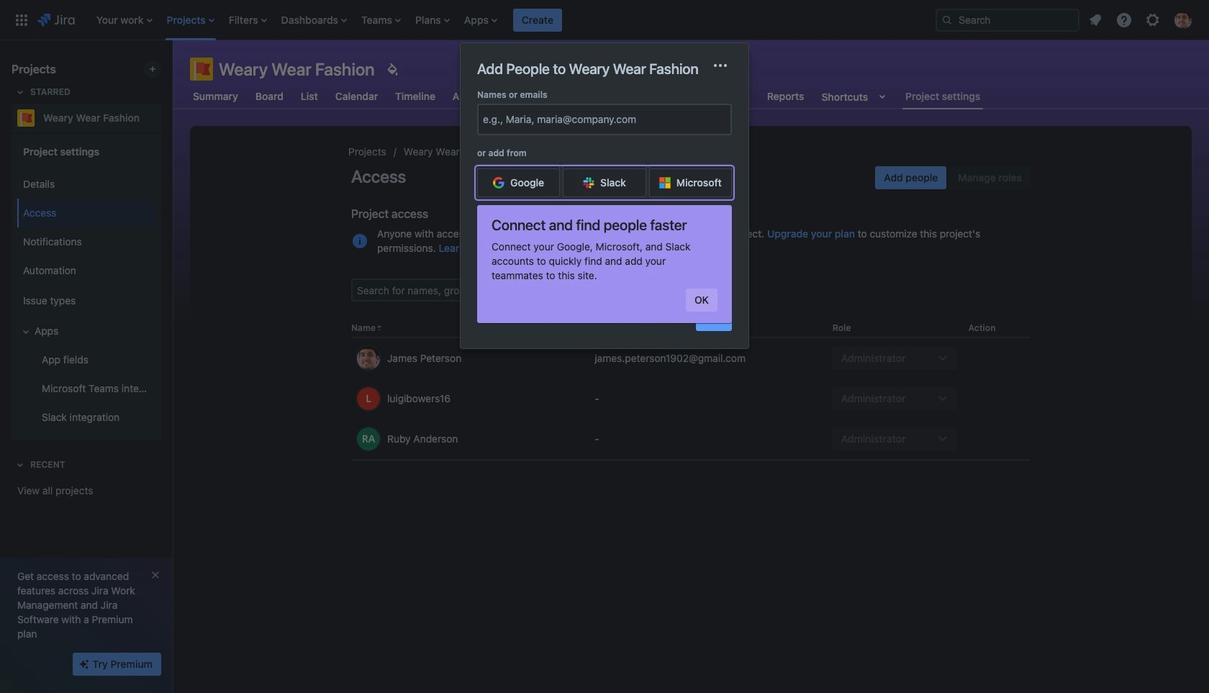 Task type: describe. For each thing, give the bounding box(es) containing it.
0 horizontal spatial list
[[89, 0, 924, 40]]

expand image
[[17, 323, 35, 340]]

Search for names, groups or email addresses text field
[[353, 280, 574, 300]]

1 horizontal spatial list
[[1082, 7, 1200, 33]]

6 list item from the left
[[411, 0, 454, 40]]

8 list item from the left
[[513, 0, 562, 40]]

3 list item from the left
[[224, 0, 271, 40]]

search image
[[941, 14, 953, 26]]

2 list item from the left
[[162, 0, 219, 40]]

collapse recent projects image
[[12, 456, 29, 474]]

collapse starred projects image
[[12, 83, 29, 101]]

people and their roles element
[[351, 319, 1031, 461]]



Task type: locate. For each thing, give the bounding box(es) containing it.
list
[[89, 0, 924, 40], [1082, 7, 1200, 33]]

None search field
[[936, 8, 1080, 31]]

primary element
[[9, 0, 924, 40]]

project access image
[[351, 232, 368, 250]]

jira image
[[37, 11, 75, 28], [37, 11, 75, 28]]

list item
[[92, 0, 157, 40], [162, 0, 219, 40], [224, 0, 271, 40], [277, 0, 351, 40], [357, 0, 405, 40], [411, 0, 454, 40], [460, 0, 502, 40], [513, 0, 562, 40]]

4 list item from the left
[[277, 0, 351, 40]]

5 list item from the left
[[357, 0, 405, 40]]

group
[[14, 132, 155, 440], [14, 166, 155, 436], [875, 166, 1031, 189]]

1 list item from the left
[[92, 0, 157, 40]]

Search field
[[936, 8, 1080, 31]]

close premium upgrade banner image
[[150, 569, 161, 581]]

banner
[[0, 0, 1209, 40]]

tab list
[[181, 83, 992, 109]]

7 list item from the left
[[460, 0, 502, 40]]



Task type: vqa. For each thing, say whether or not it's contained in the screenshot.
Collapse Recent Projects "ICON" at the bottom of the page
yes



